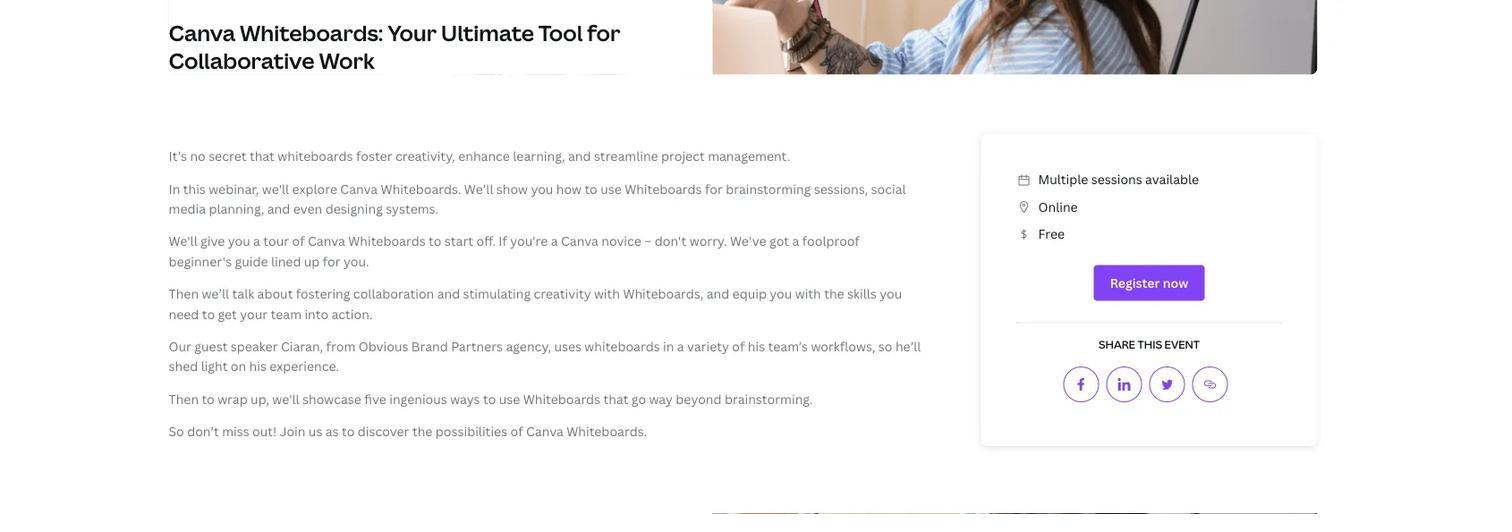 Task type: vqa. For each thing, say whether or not it's contained in the screenshot.
Stimulating
yes



Task type: locate. For each thing, give the bounding box(es) containing it.
you right "equip"
[[770, 285, 792, 302]]

creativity
[[534, 285, 591, 302]]

then up need
[[169, 285, 199, 302]]

1 vertical spatial whiteboards
[[348, 233, 426, 250]]

then we'll talk about fostering collaboration and stimulating creativity with whiteboards, and equip you with the skills you need to get your team into action.
[[169, 285, 902, 322]]

for right up
[[323, 253, 341, 270]]

that
[[250, 148, 275, 165], [604, 391, 629, 408]]

whiteboards up you.
[[348, 233, 426, 250]]

this
[[183, 180, 206, 197], [1138, 337, 1163, 352]]

1 horizontal spatial whiteboards
[[523, 391, 601, 408]]

that left go
[[604, 391, 629, 408]]

this left event
[[1138, 337, 1163, 352]]

whiteboards,
[[623, 285, 704, 302]]

media
[[169, 200, 206, 217]]

to left 'wrap'
[[202, 391, 215, 408]]

of down then to wrap up, we'll showcase five ingenious ways to use whiteboards that go way beyond brainstorming.
[[511, 423, 523, 440]]

1 horizontal spatial that
[[604, 391, 629, 408]]

we'll
[[169, 233, 198, 250]]

of inside "we'll give you a tour of canva whiteboards to start off. if you're a canva novice – don't worry. we've got a foolproof beginner's guide lined up for you."
[[292, 233, 305, 250]]

the down ingenious
[[412, 423, 433, 440]]

experience.
[[270, 358, 339, 375]]

whiteboards down our guest speaker ciaran, from obvious brand partners agency, uses whiteboards in a variety of his team's workflows, so he'll shed light on his experience.
[[523, 391, 601, 408]]

to left start
[[429, 233, 442, 250]]

we'll inside in this webinar, we'll explore canva whiteboards. we'll show you how to use whiteboards for brainstorming sessions, social media planning, and even designing systems.
[[262, 180, 289, 197]]

canva inside in this webinar, we'll explore canva whiteboards. we'll show you how to use whiteboards for brainstorming sessions, social media planning, and even designing systems.
[[340, 180, 378, 197]]

we'll right up,
[[272, 391, 299, 408]]

whiteboards left in
[[585, 338, 660, 355]]

1 vertical spatial that
[[604, 391, 629, 408]]

2 horizontal spatial whiteboards
[[625, 180, 702, 197]]

0 horizontal spatial of
[[292, 233, 305, 250]]

designing
[[325, 200, 383, 217]]

it's no secret that whiteboards foster creativity, enhance learning, and streamline project management.
[[169, 148, 791, 165]]

0 vertical spatial then
[[169, 285, 199, 302]]

free
[[1039, 225, 1065, 242]]

action.
[[332, 305, 373, 322]]

0 vertical spatial the
[[824, 285, 845, 302]]

beyond
[[676, 391, 722, 408]]

for down management.
[[705, 180, 723, 197]]

collaborative
[[169, 46, 315, 75]]

0 horizontal spatial this
[[183, 180, 206, 197]]

the inside then we'll talk about fostering collaboration and stimulating creativity with whiteboards, and equip you with the skills you need to get your team into action.
[[824, 285, 845, 302]]

whiteboards
[[278, 148, 353, 165], [585, 338, 660, 355]]

0 vertical spatial for
[[587, 18, 621, 47]]

2 with from the left
[[795, 285, 821, 302]]

then inside then we'll talk about fostering collaboration and stimulating creativity with whiteboards, and equip you with the skills you need to get your team into action.
[[169, 285, 199, 302]]

1 horizontal spatial use
[[601, 180, 622, 197]]

a right you're
[[551, 233, 558, 250]]

a
[[253, 233, 260, 250], [551, 233, 558, 250], [792, 233, 800, 250], [677, 338, 684, 355]]

five
[[364, 391, 386, 408]]

workflows,
[[811, 338, 876, 355]]

to right the how
[[585, 180, 598, 197]]

obvious
[[359, 338, 408, 355]]

up
[[304, 253, 320, 270]]

whiteboards. up systems.
[[381, 180, 461, 197]]

0 horizontal spatial use
[[499, 391, 520, 408]]

we'll
[[202, 285, 229, 302]]

2 vertical spatial of
[[511, 423, 523, 440]]

this for share
[[1138, 337, 1163, 352]]

you left the how
[[531, 180, 553, 197]]

this for in
[[183, 180, 206, 197]]

to left "get"
[[202, 305, 215, 322]]

his
[[748, 338, 765, 355], [249, 358, 267, 375]]

1 vertical spatial his
[[249, 358, 267, 375]]

miss
[[222, 423, 249, 440]]

off.
[[477, 233, 496, 250]]

1 vertical spatial the
[[412, 423, 433, 440]]

1 horizontal spatial whiteboards
[[585, 338, 660, 355]]

whiteboards.
[[381, 180, 461, 197], [567, 423, 647, 440]]

0 horizontal spatial whiteboards
[[348, 233, 426, 250]]

then
[[169, 285, 199, 302], [169, 391, 199, 408]]

a right in
[[677, 338, 684, 355]]

1 vertical spatial for
[[705, 180, 723, 197]]

so don't miss out! join us as to discover the possibilities of canva whiteboards.
[[169, 423, 647, 440]]

0 vertical spatial his
[[748, 338, 765, 355]]

to right ways
[[483, 391, 496, 408]]

agency,
[[506, 338, 551, 355]]

need
[[169, 305, 199, 322]]

his left team's
[[748, 338, 765, 355]]

and left "equip"
[[707, 285, 730, 302]]

we'll
[[464, 180, 494, 197]]

fostering
[[296, 285, 350, 302]]

to inside then we'll talk about fostering collaboration and stimulating creativity with whiteboards, and equip you with the skills you need to get your team into action.
[[202, 305, 215, 322]]

go
[[632, 391, 646, 408]]

with left the skills
[[795, 285, 821, 302]]

1 horizontal spatial the
[[824, 285, 845, 302]]

whiteboards. inside in this webinar, we'll explore canva whiteboards. we'll show you how to use whiteboards for brainstorming sessions, social media planning, and even designing systems.
[[381, 180, 461, 197]]

this inside in this webinar, we'll explore canva whiteboards. we'll show you how to use whiteboards for brainstorming sessions, social media planning, and even designing systems.
[[183, 180, 206, 197]]

a right got
[[792, 233, 800, 250]]

0 vertical spatial that
[[250, 148, 275, 165]]

a inside our guest speaker ciaran, from obvious brand partners agency, uses whiteboards in a variety of his team's workflows, so he'll shed light on his experience.
[[677, 338, 684, 355]]

1 horizontal spatial for
[[587, 18, 621, 47]]

1 vertical spatial of
[[732, 338, 745, 355]]

to inside "we'll give you a tour of canva whiteboards to start off. if you're a canva novice – don't worry. we've got a foolproof beginner's guide lined up for you."
[[429, 233, 442, 250]]

the left the skills
[[824, 285, 845, 302]]

sessions,
[[814, 180, 868, 197]]

then down shed
[[169, 391, 199, 408]]

use right ways
[[499, 391, 520, 408]]

team
[[271, 305, 302, 322]]

get
[[218, 305, 237, 322]]

webinar,
[[209, 180, 259, 197]]

use
[[601, 180, 622, 197], [499, 391, 520, 408]]

tour
[[263, 233, 289, 250]]

2 then from the top
[[169, 391, 199, 408]]

discover
[[358, 423, 409, 440]]

1 horizontal spatial with
[[795, 285, 821, 302]]

whiteboards up explore
[[278, 148, 353, 165]]

foster
[[356, 148, 392, 165]]

that right secret
[[250, 148, 275, 165]]

1 horizontal spatial this
[[1138, 337, 1163, 352]]

showcase
[[303, 391, 361, 408]]

of right tour
[[292, 233, 305, 250]]

to inside in this webinar, we'll explore canva whiteboards. we'll show you how to use whiteboards for brainstorming sessions, social media planning, and even designing systems.
[[585, 180, 598, 197]]

with
[[594, 285, 620, 302], [795, 285, 821, 302]]

you inside "we'll give you a tour of canva whiteboards to start off. if you're a canva novice – don't worry. we've got a foolproof beginner's guide lined up for you."
[[228, 233, 250, 250]]

0 vertical spatial whiteboards
[[625, 180, 702, 197]]

secret
[[209, 148, 247, 165]]

0 vertical spatial we'll
[[262, 180, 289, 197]]

you up guide
[[228, 233, 250, 250]]

1 then from the top
[[169, 285, 199, 302]]

2 horizontal spatial of
[[732, 338, 745, 355]]

in this webinar, we'll explore canva whiteboards. we'll show you how to use whiteboards for brainstorming sessions, social media planning, and even designing systems.
[[169, 180, 906, 217]]

and
[[568, 148, 591, 165], [267, 200, 290, 217], [437, 285, 460, 302], [707, 285, 730, 302]]

and left even
[[267, 200, 290, 217]]

0 vertical spatial use
[[601, 180, 622, 197]]

0 vertical spatial whiteboards
[[278, 148, 353, 165]]

multiple
[[1039, 171, 1089, 188]]

1 vertical spatial then
[[169, 391, 199, 408]]

event
[[1165, 337, 1200, 352]]

our guest speaker ciaran, from obvious brand partners agency, uses whiteboards in a variety of his team's workflows, so he'll shed light on his experience.
[[169, 338, 921, 375]]

1 vertical spatial this
[[1138, 337, 1163, 352]]

of right variety
[[732, 338, 745, 355]]

and inside in this webinar, we'll explore canva whiteboards. we'll show you how to use whiteboards for brainstorming sessions, social media planning, and even designing systems.
[[267, 200, 290, 217]]

out!
[[252, 423, 277, 440]]

light
[[201, 358, 228, 375]]

into
[[305, 305, 329, 322]]

1 horizontal spatial of
[[511, 423, 523, 440]]

we'll left explore
[[262, 180, 289, 197]]

canva
[[169, 18, 235, 47], [340, 180, 378, 197], [308, 233, 345, 250], [561, 233, 599, 250], [526, 423, 564, 440]]

2 horizontal spatial for
[[705, 180, 723, 197]]

online
[[1039, 198, 1078, 215]]

0 vertical spatial of
[[292, 233, 305, 250]]

2 vertical spatial for
[[323, 253, 341, 270]]

on
[[231, 358, 246, 375]]

0 horizontal spatial for
[[323, 253, 341, 270]]

0 vertical spatial whiteboards.
[[381, 180, 461, 197]]

use down streamline
[[601, 180, 622, 197]]

possibilities
[[436, 423, 508, 440]]

of inside our guest speaker ciaran, from obvious brand partners agency, uses whiteboards in a variety of his team's workflows, so he'll shed light on his experience.
[[732, 338, 745, 355]]

to
[[585, 180, 598, 197], [429, 233, 442, 250], [202, 305, 215, 322], [202, 391, 215, 408], [483, 391, 496, 408], [342, 423, 355, 440]]

available
[[1146, 171, 1199, 188]]

for right "tool"
[[587, 18, 621, 47]]

0 horizontal spatial whiteboards.
[[381, 180, 461, 197]]

1 with from the left
[[594, 285, 620, 302]]

1 vertical spatial whiteboards
[[585, 338, 660, 355]]

his right on
[[249, 358, 267, 375]]

for inside in this webinar, we'll explore canva whiteboards. we'll show you how to use whiteboards for brainstorming sessions, social media planning, and even designing systems.
[[705, 180, 723, 197]]

brainstorming.
[[725, 391, 813, 408]]

0 horizontal spatial with
[[594, 285, 620, 302]]

this right in
[[183, 180, 206, 197]]

whiteboards. down go
[[567, 423, 647, 440]]

join
[[280, 423, 306, 440]]

management.
[[708, 148, 791, 165]]

1 vertical spatial use
[[499, 391, 520, 408]]

up,
[[251, 391, 269, 408]]

1 vertical spatial we'll
[[272, 391, 299, 408]]

0 vertical spatial this
[[183, 180, 206, 197]]

whiteboards down project
[[625, 180, 702, 197]]

in
[[663, 338, 674, 355]]

talk
[[232, 285, 254, 302]]

we'll
[[262, 180, 289, 197], [272, 391, 299, 408]]

planning,
[[209, 200, 264, 217]]

with right "creativity"
[[594, 285, 620, 302]]

1 vertical spatial whiteboards.
[[567, 423, 647, 440]]

canva inside canva whiteboards: your ultimate tool for collaborative work
[[169, 18, 235, 47]]

2 vertical spatial whiteboards
[[523, 391, 601, 408]]

work
[[319, 46, 375, 75]]

0 horizontal spatial that
[[250, 148, 275, 165]]



Task type: describe. For each thing, give the bounding box(es) containing it.
team's
[[768, 338, 808, 355]]

canva whiteboards: your ultimate tool for collaborative work
[[169, 18, 621, 75]]

partners
[[451, 338, 503, 355]]

and left the stimulating
[[437, 285, 460, 302]]

explore
[[292, 180, 337, 197]]

tool
[[539, 18, 583, 47]]

your
[[388, 18, 437, 47]]

ingenious
[[390, 391, 447, 408]]

variety
[[687, 338, 729, 355]]

your
[[240, 305, 268, 322]]

even
[[293, 200, 322, 217]]

stimulating
[[463, 285, 531, 302]]

1 horizontal spatial whiteboards.
[[567, 423, 647, 440]]

got
[[770, 233, 789, 250]]

social
[[871, 180, 906, 197]]

project
[[661, 148, 705, 165]]

multiple sessions available
[[1039, 171, 1199, 188]]

ultimate
[[441, 18, 534, 47]]

guest
[[195, 338, 228, 355]]

skills
[[848, 285, 877, 302]]

use inside in this webinar, we'll explore canva whiteboards. we'll show you how to use whiteboards for brainstorming sessions, social media planning, and even designing systems.
[[601, 180, 622, 197]]

uses
[[554, 338, 582, 355]]

streamline
[[594, 148, 658, 165]]

whiteboards inside in this webinar, we'll explore canva whiteboards. we'll show you how to use whiteboards for brainstorming sessions, social media planning, and even designing systems.
[[625, 180, 702, 197]]

whiteboards:
[[240, 18, 383, 47]]

it's
[[169, 148, 187, 165]]

then for then we'll talk about fostering collaboration and stimulating creativity with whiteboards, and equip you with the skills you need to get your team into action.
[[169, 285, 199, 302]]

equip
[[733, 285, 767, 302]]

then to wrap up, we'll showcase five ingenious ways to use whiteboards that go way beyond brainstorming.
[[169, 391, 813, 408]]

share this event
[[1099, 337, 1200, 352]]

as
[[326, 423, 339, 440]]

ciaran,
[[281, 338, 323, 355]]

give
[[201, 233, 225, 250]]

–
[[645, 233, 652, 250]]

our
[[169, 338, 191, 355]]

0 horizontal spatial the
[[412, 423, 433, 440]]

and up the how
[[568, 148, 591, 165]]

then for then to wrap up, we'll showcase five ingenious ways to use whiteboards that go way beyond brainstorming.
[[169, 391, 199, 408]]

1 horizontal spatial his
[[748, 338, 765, 355]]

so
[[169, 423, 184, 440]]

wrap
[[218, 391, 248, 408]]

in
[[169, 180, 180, 197]]

you inside in this webinar, we'll explore canva whiteboards. we'll show you how to use whiteboards for brainstorming sessions, social media planning, and even designing systems.
[[531, 180, 553, 197]]

brand
[[412, 338, 448, 355]]

creativity,
[[396, 148, 455, 165]]

0 horizontal spatial whiteboards
[[278, 148, 353, 165]]

0 horizontal spatial his
[[249, 358, 267, 375]]

novice
[[602, 233, 642, 250]]

sessions
[[1092, 171, 1143, 188]]

us
[[309, 423, 323, 440]]

about
[[257, 285, 293, 302]]

start
[[445, 233, 474, 250]]

lined
[[271, 253, 301, 270]]

to right as
[[342, 423, 355, 440]]

no
[[190, 148, 206, 165]]

we'll give you a tour of canva whiteboards to start off. if you're a canva novice – don't worry. we've got a foolproof beginner's guide lined up for you.
[[169, 233, 860, 270]]

whiteboards inside "we'll give you a tour of canva whiteboards to start off. if you're a canva novice – don't worry. we've got a foolproof beginner's guide lined up for you."
[[348, 233, 426, 250]]

foolproof
[[803, 233, 860, 250]]

speaker
[[231, 338, 278, 355]]

you right the skills
[[880, 285, 902, 302]]

how
[[556, 180, 582, 197]]

for inside "we'll give you a tour of canva whiteboards to start off. if you're a canva novice – don't worry. we've got a foolproof beginner's guide lined up for you."
[[323, 253, 341, 270]]

brainstorming
[[726, 180, 811, 197]]

beginner's
[[169, 253, 232, 270]]

guide
[[235, 253, 268, 270]]

share
[[1099, 337, 1136, 352]]

we've
[[730, 233, 767, 250]]

for inside canva whiteboards: your ultimate tool for collaborative work
[[587, 18, 621, 47]]

show
[[497, 180, 528, 197]]

whiteboards inside our guest speaker ciaran, from obvious brand partners agency, uses whiteboards in a variety of his team's workflows, so he'll shed light on his experience.
[[585, 338, 660, 355]]

worry.
[[690, 233, 727, 250]]

you.
[[344, 253, 369, 270]]

don't
[[655, 233, 687, 250]]

collaboration
[[353, 285, 434, 302]]

enhance
[[458, 148, 510, 165]]

ways
[[450, 391, 480, 408]]

you're
[[510, 233, 548, 250]]

don't
[[187, 423, 219, 440]]

so
[[879, 338, 893, 355]]

a left tour
[[253, 233, 260, 250]]



